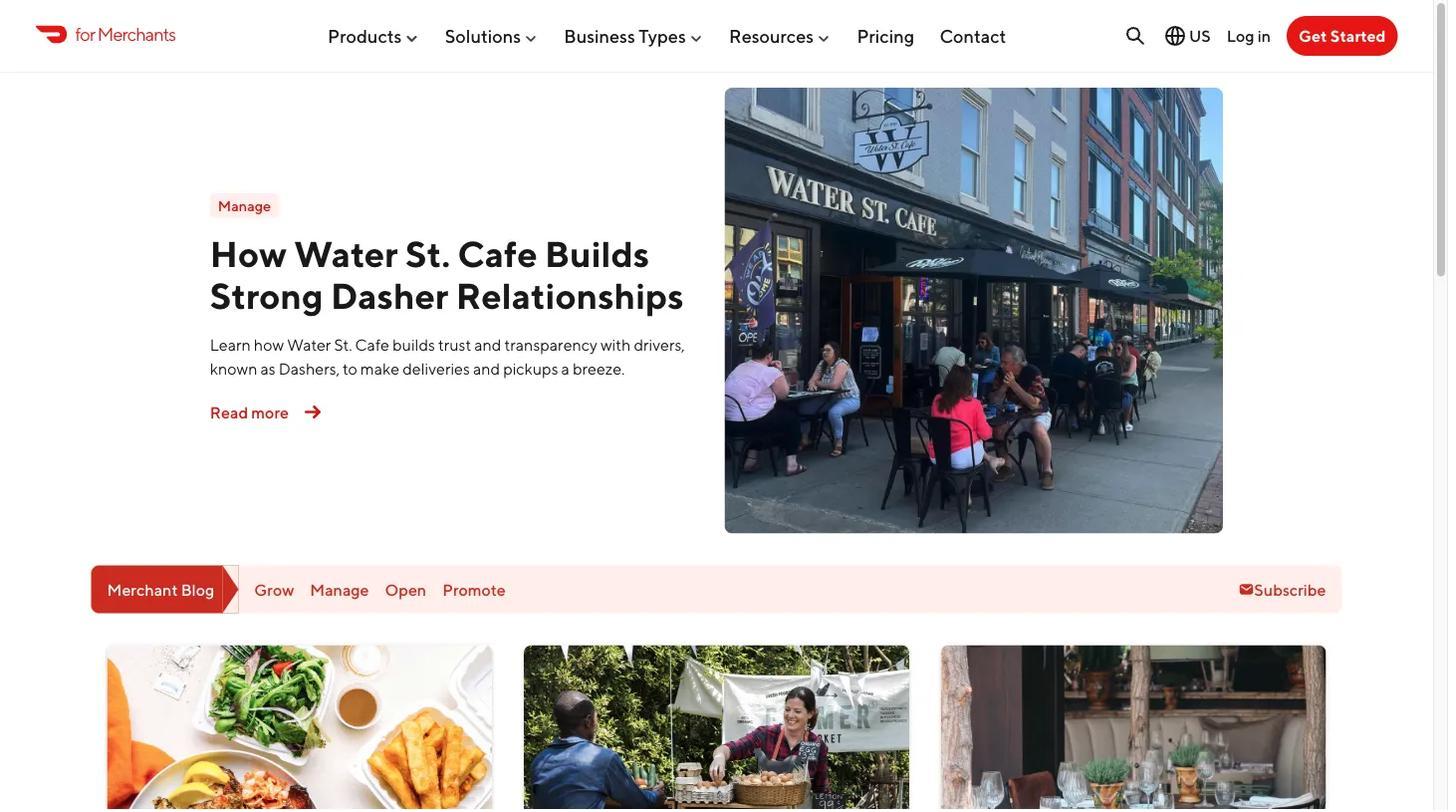 Task type: describe. For each thing, give the bounding box(es) containing it.
mx blog (us/ca/au/nz) - how to build community using local producers - farmers market image
[[524, 645, 910, 810]]

merchant blog
[[107, 580, 215, 599]]

log in
[[1227, 26, 1271, 45]]

known
[[210, 359, 258, 378]]

grow link
[[254, 580, 294, 599]]

globe line image
[[1164, 24, 1188, 48]]

deliveries
[[403, 359, 470, 378]]

us
[[1190, 26, 1211, 45]]

promote
[[443, 580, 506, 599]]

resources 1208x1080 preparing for winter v01.01 image
[[941, 645, 1327, 810]]

for merchants link
[[35, 21, 176, 48]]

arrow right image
[[297, 396, 329, 428]]

0 vertical spatial and
[[475, 335, 502, 354]]

products
[[328, 25, 402, 46]]

st. inside how water st. cafe builds strong dasher relationships
[[406, 233, 451, 275]]

make
[[361, 359, 400, 378]]

with
[[601, 335, 631, 354]]

st. inside learn how water st. cafe builds trust and transparency with drivers, known as dashers, to make deliveries and pickups a breeze.
[[334, 335, 352, 354]]

strong
[[210, 274, 323, 316]]

contact
[[940, 25, 1007, 46]]

get
[[1299, 26, 1328, 45]]

started
[[1331, 26, 1387, 45]]

more
[[251, 402, 289, 421]]

1 vertical spatial manage link
[[310, 580, 369, 599]]

get started button
[[1287, 16, 1399, 56]]

1 vertical spatial and
[[473, 359, 500, 378]]

log
[[1227, 26, 1255, 45]]

exterior of water st. cafe image
[[725, 88, 1224, 534]]

contact link
[[940, 17, 1007, 54]]

solutions
[[445, 25, 521, 46]]

drivers,
[[634, 335, 685, 354]]

pickups
[[503, 359, 559, 378]]

types
[[639, 25, 686, 46]]

how water st. cafe builds strong dasher relationships link
[[210, 233, 684, 316]]

0 horizontal spatial manage
[[218, 197, 271, 214]]

a
[[562, 359, 570, 378]]

business
[[564, 25, 635, 46]]

read more
[[210, 402, 289, 421]]

solutions link
[[445, 17, 539, 54]]

merchant blog link
[[91, 566, 238, 613]]

water inside learn how water st. cafe builds trust and transparency with drivers, known as dashers, to make deliveries and pickups a breeze.
[[287, 335, 331, 354]]

how water st. cafe builds strong dasher relationships
[[210, 233, 684, 316]]

in
[[1258, 26, 1271, 45]]

cafe inside how water st. cafe builds strong dasher relationships
[[458, 233, 538, 275]]

merchants
[[97, 23, 176, 45]]



Task type: vqa. For each thing, say whether or not it's contained in the screenshot.
Prices
no



Task type: locate. For each thing, give the bounding box(es) containing it.
how
[[254, 335, 284, 354]]

for merchants
[[75, 23, 176, 45]]

builds
[[393, 335, 435, 354]]

0 vertical spatial st.
[[406, 233, 451, 275]]

0 vertical spatial manage link
[[210, 193, 279, 218]]

water
[[294, 233, 398, 275], [287, 335, 331, 354]]

1 vertical spatial manage
[[310, 580, 369, 599]]

relationships
[[456, 274, 684, 316]]

1 vertical spatial cafe
[[355, 335, 390, 354]]

manage link right the grow
[[310, 580, 369, 599]]

merchant
[[107, 580, 178, 599]]

pricing link
[[857, 17, 915, 54]]

manage up the how
[[218, 197, 271, 214]]

st. up to
[[334, 335, 352, 354]]

manage link up the how
[[210, 193, 279, 218]]

promote link
[[443, 580, 506, 599]]

1 horizontal spatial manage
[[310, 580, 369, 599]]

0 vertical spatial water
[[294, 233, 398, 275]]

cafe
[[458, 233, 538, 275], [355, 335, 390, 354]]

dasher
[[331, 274, 449, 316]]

and right trust in the left top of the page
[[475, 335, 502, 354]]

manage right the grow
[[310, 580, 369, 599]]

trust
[[438, 335, 472, 354]]

0 horizontal spatial manage link
[[210, 193, 279, 218]]

cafe up make
[[355, 335, 390, 354]]

pricing
[[857, 25, 915, 46]]

breeze.
[[573, 359, 625, 378]]

1 horizontal spatial cafe
[[458, 233, 538, 275]]

for
[[75, 23, 95, 45]]

and
[[475, 335, 502, 354], [473, 359, 500, 378]]

water right the how
[[294, 233, 398, 275]]

0 horizontal spatial cafe
[[355, 335, 390, 354]]

0 horizontal spatial st.
[[334, 335, 352, 354]]

open link
[[385, 580, 427, 599]]

transparency
[[505, 335, 598, 354]]

st.
[[406, 233, 451, 275], [334, 335, 352, 354]]

learn
[[210, 335, 251, 354]]

manage
[[218, 197, 271, 214], [310, 580, 369, 599]]

business types
[[564, 25, 686, 46]]

log in link
[[1227, 26, 1271, 45]]

dashers,
[[279, 359, 340, 378]]

read
[[210, 402, 248, 421]]

1 vertical spatial water
[[287, 335, 331, 354]]

as
[[261, 359, 276, 378]]

cafe left builds
[[458, 233, 538, 275]]

resources
[[729, 25, 814, 46]]

manage link
[[210, 193, 279, 218], [310, 580, 369, 599]]

st. up builds
[[406, 233, 451, 275]]

0 vertical spatial cafe
[[458, 233, 538, 275]]

mx blog - master restaurant food photography with these flat lay tips and templates - prepared meal on plate image
[[107, 645, 492, 810]]

cafe inside learn how water st. cafe builds trust and transparency with drivers, known as dashers, to make deliveries and pickups a breeze.
[[355, 335, 390, 354]]

0 vertical spatial manage
[[218, 197, 271, 214]]

email icon image
[[1239, 582, 1255, 597]]

1 horizontal spatial st.
[[406, 233, 451, 275]]

grow
[[254, 580, 294, 599]]

water inside how water st. cafe builds strong dasher relationships
[[294, 233, 398, 275]]

1 horizontal spatial manage link
[[310, 580, 369, 599]]

business types link
[[564, 17, 704, 54]]

resources link
[[729, 17, 832, 54]]

to
[[343, 359, 358, 378]]

blog
[[181, 580, 215, 599]]

water up dashers,
[[287, 335, 331, 354]]

subscribe
[[1255, 580, 1327, 599]]

builds
[[545, 233, 650, 275]]

how
[[210, 233, 287, 275]]

and left pickups
[[473, 359, 500, 378]]

products link
[[328, 17, 420, 54]]

learn how water st. cafe builds trust and transparency with drivers, known as dashers, to make deliveries and pickups a breeze.
[[210, 335, 685, 378]]

1 vertical spatial st.
[[334, 335, 352, 354]]

get started
[[1299, 26, 1387, 45]]

open
[[385, 580, 427, 599]]



